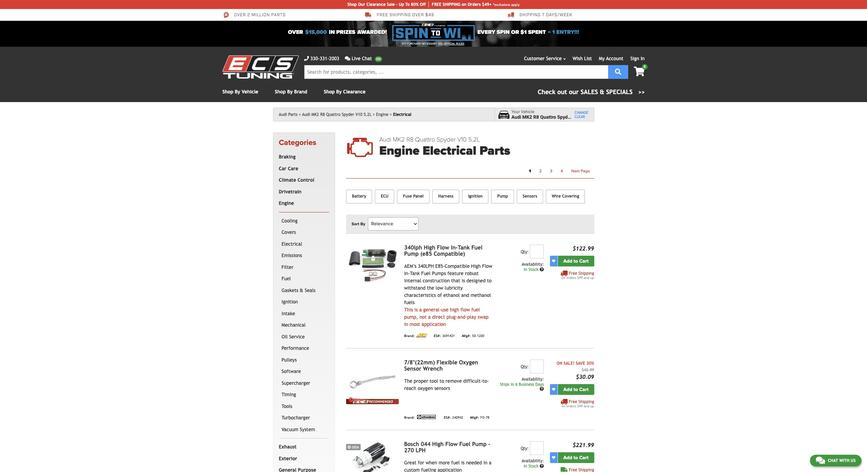Task type: describe. For each thing, give the bounding box(es) containing it.
panel
[[414, 194, 424, 199]]

1 horizontal spatial chat
[[829, 459, 839, 464]]

service for customer service
[[547, 56, 562, 61]]

high inside 340lph high flow in-tank fuel pump (e85 compatible)
[[424, 244, 436, 251]]

ecs tuning image
[[223, 55, 299, 79]]

pulleys link
[[280, 355, 328, 366]]

ethanol
[[444, 293, 460, 298]]

1 vertical spatial shipping
[[579, 271, 595, 276]]

0 link
[[629, 64, 648, 77]]

sales & specials link
[[538, 87, 645, 97]]

shop for shop our clearance sale - up to 80% off
[[348, 2, 357, 7]]

0 vertical spatial in
[[641, 56, 645, 61]]

es#: for tank
[[434, 334, 441, 338]]

2 add to cart from the top
[[564, 387, 589, 393]]

5.2l inside "your vehicle audi mk2 r8 quattro spyder v10 5.2l"
[[583, 114, 593, 120]]

question circle image for in stock
[[540, 464, 544, 469]]

next
[[572, 169, 580, 173]]

paginated product list navigation navigation
[[380, 167, 595, 176]]

add to cart button for $122.99
[[558, 256, 595, 267]]

7/8"(22mm) flexible oxygen sensor wrench link
[[405, 359, 479, 372]]

flow inside bosch 044 high flow fuel pump - 270 lph
[[446, 441, 458, 448]]

es#3691421 - 50-1200 - 340lph high flow in-tank fuel pump (e85 compatible)  - aems 340lph e85-compatible high flow in-tank fuel pumps feature robust internal construction that is designed to withstand the low lubricity characteristics of ethanol and methanol fuels - aem - audi volkswagen image
[[346, 245, 399, 284]]

1 vertical spatial in
[[524, 267, 528, 272]]

sensors
[[435, 386, 450, 391]]

mk2 for audi mk2 r8 quattro spyder v10 5.2l
[[312, 112, 319, 117]]

in stock for question circle icon related to in stock
[[524, 464, 540, 469]]

is inside great for when more fuel is needed in a custom fueling application
[[462, 460, 465, 466]]

v10 inside "your vehicle audi mk2 r8 quattro spyder v10 5.2l"
[[574, 114, 582, 120]]

wish
[[573, 56, 583, 61]]

free shipping over $49 link
[[365, 12, 434, 18]]

audi mk2 r8 quattro spyder v10 5.2l engine electrical parts
[[380, 136, 511, 158]]

question circle image
[[540, 268, 544, 272]]

0 horizontal spatial ignition link
[[280, 297, 328, 308]]

shipping
[[390, 13, 411, 18]]

free ship ping on orders $49+ *exclusions apply
[[432, 2, 520, 7]]

cart for $221.99
[[580, 455, 589, 461]]

fuel inside 340lph high flow in-tank fuel pump (e85 compatible)
[[472, 244, 483, 251]]

qty: for on sale!                         save 30%
[[521, 365, 529, 370]]

2 vertical spatial and
[[584, 405, 590, 408]]

audi inside "your vehicle audi mk2 r8 quattro spyder v10 5.2l"
[[512, 114, 522, 120]]

es#240942 - fo-78 - 7/8"(22mm) flexible oxygen sensor wrench - the proper tool to remove difficult-to-reach oxygen sensors - schwaben - audi bmw volkswagen mercedes benz mini porsche image
[[346, 360, 399, 399]]

off
[[420, 2, 426, 7]]

mk2 inside "your vehicle audi mk2 r8 quattro spyder v10 5.2l"
[[523, 114, 533, 120]]

0 horizontal spatial engine link
[[278, 198, 328, 210]]

shopping cart image
[[634, 67, 645, 77]]

electrical inside engine subcategories element
[[282, 241, 302, 247]]

by for vehicle
[[235, 89, 240, 95]]

on sale!                         save 30% $42.99 $30.09
[[557, 361, 595, 381]]

add to wish list image
[[552, 260, 556, 263]]

1 add to wish list image from the top
[[552, 388, 556, 392]]

0 vertical spatial is
[[462, 278, 465, 284]]

1 horizontal spatial ignition link
[[463, 190, 489, 204]]

shipping inside shipping 7 days/week link
[[520, 13, 541, 18]]

lubricity
[[445, 285, 463, 291]]

vacuum system
[[282, 427, 315, 433]]

cooling link
[[280, 215, 328, 227]]

044
[[421, 441, 431, 448]]

2 up from the top
[[591, 405, 595, 408]]

0 vertical spatial a
[[420, 307, 422, 313]]

tank inside aem's 340lph e85-compatible high flow in-tank fuel pumps feature robust internal construction that is designed to withstand the low lubricity characteristics of ethanol and methanol fuels this is a general-use high flow fuel pump, not a direct plug-and-play swap in most application
[[410, 271, 420, 276]]

exterior link
[[278, 453, 328, 465]]

to inside aem's 340lph e85-compatible high flow in-tank fuel pumps feature robust internal construction that is designed to withstand the low lubricity characteristics of ethanol and methanol fuels this is a general-use high flow fuel pump, not a direct plug-and-play swap in most application
[[487, 278, 492, 284]]

parts
[[271, 13, 286, 18]]

the proper tool to remove difficult-to- reach oxygen sensors
[[405, 379, 489, 391]]

0 vertical spatial and
[[584, 276, 590, 280]]

mk2 for audi mk2 r8 quattro spyder v10 5.2l engine electrical parts
[[393, 136, 405, 143]]

battery
[[352, 194, 367, 199]]

v10 for audi mk2 r8 quattro spyder v10 5.2l
[[356, 112, 363, 117]]

3691421
[[443, 334, 455, 338]]

lph
[[416, 447, 426, 454]]

and inside aem's 340lph e85-compatible high flow in-tank fuel pumps feature robust internal construction that is designed to withstand the low lubricity characteristics of ethanol and methanol fuels this is a general-use high flow fuel pump, not a direct plug-and-play swap in most application
[[462, 293, 470, 298]]

performance link
[[280, 343, 328, 355]]

quattro for audi mk2 r8 quattro spyder v10 5.2l engine electrical parts
[[415, 136, 435, 143]]

more
[[439, 460, 450, 466]]

swap
[[478, 314, 489, 320]]

fo-
[[481, 416, 486, 420]]

240942
[[453, 416, 464, 420]]

2 add to wish list image from the top
[[552, 456, 556, 460]]

search image
[[616, 68, 622, 75]]

comments image
[[345, 56, 351, 61]]

0 vertical spatial 2
[[248, 13, 250, 18]]

2 vertical spatial free
[[569, 400, 578, 405]]

fuel inside aem's 340lph e85-compatible high flow in-tank fuel pumps feature robust internal construction that is designed to withstand the low lubricity characteristics of ethanol and methanol fuels this is a general-use high flow fuel pump, not a direct plug-and-play swap in most application
[[422, 271, 431, 276]]

and-
[[458, 314, 468, 320]]

add to cart button for $221.99
[[558, 453, 595, 463]]

my
[[599, 56, 605, 61]]

qty: for $122.99
[[521, 250, 529, 255]]

high inside aem's 340lph e85-compatible high flow in-tank fuel pumps feature robust internal construction that is designed to withstand the low lubricity characteristics of ethanol and methanol fuels this is a general-use high flow fuel pump, not a direct plug-and-play swap in most application
[[472, 264, 481, 269]]

audi for audi mk2 r8 quattro spyder v10 5.2l
[[302, 112, 310, 117]]

over 2 million parts
[[234, 13, 286, 18]]

sale
[[387, 2, 395, 7]]

engine subcategories element
[[279, 212, 329, 439]]

audi for audi parts
[[279, 112, 287, 117]]

in stock for question circle image on the right of the page
[[524, 267, 540, 272]]

1 orders from the top
[[567, 276, 577, 280]]

wire covering
[[552, 194, 580, 199]]

rules
[[456, 42, 465, 45]]

shop our clearance sale - up to 80% off
[[348, 2, 426, 7]]

live
[[352, 56, 361, 61]]

when
[[426, 460, 438, 466]]

ecs tuning 'spin to win' contest logo image
[[393, 24, 475, 41]]

necessary.
[[422, 42, 438, 45]]

spyder inside "your vehicle audi mk2 r8 quattro spyder v10 5.2l"
[[558, 114, 573, 120]]

fuel inside great for when more fuel is needed in a custom fueling application
[[452, 460, 460, 466]]

to down $30.09
[[574, 387, 578, 393]]

shop by brand link
[[275, 89, 307, 95]]

pump inside bosch 044 high flow fuel pump - 270 lph
[[472, 441, 487, 448]]

parts inside audi mk2 r8 quattro spyder v10 5.2l engine electrical parts
[[480, 144, 511, 158]]

0 vertical spatial on
[[462, 2, 467, 7]]

a inside great for when more fuel is needed in a custom fueling application
[[489, 460, 492, 466]]

7
[[542, 13, 545, 18]]

spin
[[497, 29, 510, 36]]

great for when more fuel is needed in a custom fueling application
[[405, 460, 492, 473]]

bosch
[[405, 441, 419, 448]]

tools link
[[280, 401, 328, 413]]

flexible
[[437, 359, 458, 366]]

general-
[[424, 307, 442, 313]]

bosch 044 high flow fuel pump - 270 lph
[[405, 441, 491, 454]]

2 free shipping on orders $49 and up from the top
[[562, 400, 595, 408]]

& for sales
[[600, 88, 605, 96]]

1 vertical spatial $49
[[578, 276, 583, 280]]

internal
[[405, 278, 422, 284]]

brand: for 340lph high flow in-tank fuel pump (e85 compatible)
[[405, 334, 415, 338]]

mechanical link
[[280, 320, 328, 331]]

sensors
[[523, 194, 538, 199]]

days/week
[[546, 13, 573, 18]]

category navigation element
[[273, 133, 335, 473]]

electrical inside audi mk2 r8 quattro spyder v10 5.2l engine electrical parts
[[423, 144, 477, 158]]

- inside bosch 044 high flow fuel pump - 270 lph
[[489, 441, 491, 448]]

vacuum system link
[[280, 424, 328, 436]]

gaskets & seals link
[[280, 285, 328, 297]]

1 horizontal spatial engine link
[[376, 112, 392, 117]]

tank inside 340lph high flow in-tank fuel pump (e85 compatible)
[[458, 244, 470, 251]]

0 vertical spatial chat
[[362, 56, 372, 61]]

7/8"(22mm) flexible oxygen sensor wrench
[[405, 359, 479, 372]]

331-
[[320, 56, 329, 61]]

with
[[840, 459, 850, 464]]

in inside aem's 340lph e85-compatible high flow in-tank fuel pumps feature robust internal construction that is designed to withstand the low lubricity characteristics of ethanol and methanol fuels this is a general-use high flow fuel pump, not a direct plug-and-play swap in most application
[[405, 322, 409, 327]]

to inside the proper tool to remove difficult-to- reach oxygen sensors
[[440, 379, 445, 384]]

1 horizontal spatial 1
[[553, 29, 555, 36]]

high inside bosch 044 high flow fuel pump - 270 lph
[[433, 441, 444, 448]]

2 vertical spatial on
[[562, 405, 566, 408]]

1 horizontal spatial ignition
[[468, 194, 483, 199]]

in inside great for when more fuel is needed in a custom fueling application
[[484, 460, 488, 466]]

mfg#: for 340lph high flow in-tank fuel pump (e85 compatible)
[[462, 334, 471, 338]]

software
[[282, 369, 301, 375]]

ecu
[[381, 194, 389, 199]]

shop our clearance sale - up to 80% off link
[[348, 1, 429, 8]]

oxygen
[[418, 386, 433, 391]]

2 vertical spatial in
[[524, 464, 528, 469]]

by for clearance
[[337, 89, 342, 95]]

bosch 044 high flow fuel pump - 270 lph link
[[405, 441, 491, 454]]

flow inside aem's 340lph e85-compatible high flow in-tank fuel pumps feature robust internal construction that is designed to withstand the low lubricity characteristics of ethanol and methanol fuels this is a general-use high flow fuel pump, not a direct plug-and-play swap in most application
[[483, 264, 493, 269]]

fuel inside engine subcategories element
[[282, 276, 291, 282]]

pulleys
[[282, 357, 297, 363]]

emissions link
[[280, 250, 328, 262]]

1 vertical spatial on
[[562, 276, 566, 280]]

ignition inside engine subcategories element
[[282, 299, 298, 305]]

3 availability: from the top
[[522, 459, 544, 464]]

climate
[[279, 177, 296, 183]]

to-
[[483, 379, 489, 384]]

see official rules link
[[439, 42, 465, 46]]

to down $122.99
[[574, 258, 578, 264]]

& for gaskets
[[300, 288, 303, 293]]

in left prizes
[[329, 29, 335, 36]]

audi mk2 r8 quattro spyder v10 5.2l
[[302, 112, 372, 117]]

flow
[[461, 307, 470, 313]]

account
[[607, 56, 624, 61]]

withstand
[[405, 285, 426, 291]]

intake
[[282, 311, 295, 317]]

software link
[[280, 366, 328, 378]]

1 vertical spatial a
[[428, 314, 431, 320]]

in- inside 340lph high flow in-tank fuel pump (e85 compatible)
[[451, 244, 458, 251]]

engine inside category navigation element
[[279, 201, 294, 206]]



Task type: locate. For each thing, give the bounding box(es) containing it.
timing link
[[280, 389, 328, 401]]

by
[[235, 89, 240, 95], [287, 89, 293, 95], [337, 89, 342, 95], [361, 222, 366, 226]]

add to cart button down $30.09
[[558, 384, 595, 395]]

over left $15,000
[[288, 29, 303, 36]]

es#: for wrench
[[444, 416, 451, 420]]

1 vertical spatial ignition
[[282, 299, 298, 305]]

pump up aem's
[[405, 251, 419, 257]]

over $15,000 in prizes
[[288, 29, 356, 36]]

change
[[575, 111, 589, 115]]

0 vertical spatial fuel
[[472, 307, 480, 313]]

1 vertical spatial is
[[415, 307, 418, 313]]

tank up compatible
[[458, 244, 470, 251]]

2 in stock from the top
[[524, 464, 540, 469]]

audi parts link
[[279, 112, 301, 117]]

r8 inside "your vehicle audi mk2 r8 quattro spyder v10 5.2l"
[[534, 114, 539, 120]]

pump up needed
[[472, 441, 487, 448]]

audi for audi mk2 r8 quattro spyder v10 5.2l engine electrical parts
[[380, 136, 392, 143]]

a up not
[[420, 307, 422, 313]]

high right '044'
[[433, 441, 444, 448]]

es#: left 3691421
[[434, 334, 441, 338]]

2 right 1 link
[[540, 169, 542, 173]]

& right sales
[[600, 88, 605, 96]]

0 horizontal spatial es#:
[[434, 334, 441, 338]]

free shipping on orders $49 and up down $122.99
[[562, 271, 595, 280]]

sign
[[631, 56, 640, 61]]

by left brand
[[287, 89, 293, 95]]

to down $221.99
[[574, 455, 578, 461]]

fuel right more
[[452, 460, 460, 466]]

ignition link down gaskets & seals
[[280, 297, 328, 308]]

1 qty: from the top
[[521, 250, 529, 255]]

0 vertical spatial service
[[547, 56, 562, 61]]

next page
[[572, 169, 590, 173]]

aem - corporate logo image
[[417, 334, 427, 338]]

Search text field
[[304, 65, 609, 79]]

shipping down $122.99
[[579, 271, 595, 276]]

2 vertical spatial add to cart button
[[558, 453, 595, 463]]

customer service button
[[525, 55, 566, 62]]

2 brand: from the top
[[405, 416, 415, 420]]

shop by brand
[[275, 89, 307, 95]]

shipping left 7 on the top right of the page
[[520, 13, 541, 18]]

add to cart for $122.99
[[564, 258, 589, 264]]

0 horizontal spatial vehicle
[[242, 89, 258, 95]]

to right designed
[[487, 278, 492, 284]]

application inside great for when more fuel is needed in a custom fueling application
[[438, 468, 462, 473]]

1 vertical spatial in-
[[405, 271, 410, 276]]

v10 inside audi mk2 r8 quattro spyder v10 5.2l engine electrical parts
[[458, 136, 467, 143]]

by down ecs tuning image
[[235, 89, 240, 95]]

ecs tuning recommends this product. image
[[346, 399, 399, 405]]

0 vertical spatial stock
[[529, 267, 539, 272]]

3 cart from the top
[[580, 455, 589, 461]]

2 vertical spatial is
[[462, 460, 465, 466]]

80%
[[411, 2, 419, 7]]

5.2l inside audi mk2 r8 quattro spyder v10 5.2l engine electrical parts
[[469, 136, 480, 143]]

is
[[462, 278, 465, 284], [415, 307, 418, 313], [462, 460, 465, 466]]

1 cart from the top
[[580, 258, 589, 264]]

.
[[465, 42, 465, 45]]

& inside engine subcategories element
[[300, 288, 303, 293]]

application inside aem's 340lph e85-compatible high flow in-tank fuel pumps feature robust internal construction that is designed to withstand the low lubricity characteristics of ethanol and methanol fuels this is a general-use high flow fuel pump, not a direct plug-and-play swap in most application
[[422, 322, 446, 327]]

by for brand
[[287, 89, 293, 95]]

electrical
[[393, 112, 412, 117], [423, 144, 477, 158], [282, 241, 302, 247]]

brand: for 7/8"(22mm) flexible oxygen sensor wrench
[[405, 416, 415, 420]]

clearance inside "link"
[[367, 2, 386, 7]]

shop by clearance
[[324, 89, 366, 95]]

exhaust
[[279, 445, 297, 450]]

a right needed
[[489, 460, 492, 466]]

list
[[585, 56, 592, 61]]

fuel down 340lph
[[422, 271, 431, 276]]

0 vertical spatial 1
[[553, 29, 555, 36]]

add for $122.99
[[564, 258, 573, 264]]

v10 for audi mk2 r8 quattro spyder v10 5.2l engine electrical parts
[[458, 136, 467, 143]]

spyder for audi mk2 r8 quattro spyder v10 5.2l engine electrical parts
[[437, 136, 456, 143]]

vehicle right your
[[521, 109, 535, 114]]

parts up the paginated product list navigation navigation
[[480, 144, 511, 158]]

parts
[[289, 112, 298, 117], [480, 144, 511, 158]]

1 vertical spatial electrical
[[423, 144, 477, 158]]

in left 6
[[511, 382, 515, 387]]

1 vertical spatial and
[[462, 293, 470, 298]]

1 in stock from the top
[[524, 267, 540, 272]]

pump inside 340lph high flow in-tank fuel pump (e85 compatible)
[[405, 251, 419, 257]]

sort
[[352, 222, 360, 226]]

0 horizontal spatial spyder
[[342, 112, 355, 117]]

clearance up audi mk2 r8 quattro spyder v10 5.2l link
[[343, 89, 366, 95]]

1 vertical spatial stock
[[529, 464, 539, 469]]

quattro inside "your vehicle audi mk2 r8 quattro spyder v10 5.2l"
[[541, 114, 557, 120]]

0 vertical spatial pump
[[498, 194, 509, 199]]

free down $122.99
[[569, 271, 578, 276]]

reach
[[405, 386, 417, 391]]

flow inside 340lph high flow in-tank fuel pump (e85 compatible)
[[437, 244, 450, 251]]

add to cart down $122.99
[[564, 258, 589, 264]]

mfg#: for 7/8"(22mm) flexible oxygen sensor wrench
[[470, 416, 479, 420]]

mk2 inside audi mk2 r8 quattro spyder v10 5.2l engine electrical parts
[[393, 136, 405, 143]]

330-331-2003 link
[[304, 55, 340, 62]]

add to cart button down $221.99
[[558, 453, 595, 463]]

in left the most
[[405, 322, 409, 327]]

7/8"(22mm)
[[405, 359, 435, 366]]

harness link
[[433, 190, 460, 204]]

free down shop our clearance sale - up to 80% off
[[377, 13, 389, 18]]

vehicle down ecs tuning image
[[242, 89, 258, 95]]

0 vertical spatial over
[[234, 13, 246, 18]]

over for over $15,000 in prizes
[[288, 29, 303, 36]]

1200
[[477, 334, 485, 338]]

shipping 7 days/week link
[[508, 12, 573, 18]]

1 horizontal spatial mk2
[[393, 136, 405, 143]]

wire covering link
[[546, 190, 586, 204]]

1 horizontal spatial a
[[428, 314, 431, 320]]

1 horizontal spatial r8
[[407, 136, 414, 143]]

2 horizontal spatial v10
[[574, 114, 582, 120]]

add to cart for $221.99
[[564, 455, 589, 461]]

next page link
[[568, 167, 595, 176]]

parts down shop by brand
[[289, 112, 298, 117]]

chat with us link
[[811, 455, 862, 467]]

stock for question circle icon related to in stock
[[529, 464, 539, 469]]

0 vertical spatial engine
[[376, 112, 389, 117]]

fuel inside aem's 340lph e85-compatible high flow in-tank fuel pumps feature robust internal construction that is designed to withstand the low lubricity characteristics of ethanol and methanol fuels this is a general-use high flow fuel pump, not a direct plug-and-play swap in most application
[[472, 307, 480, 313]]

0 vertical spatial in-
[[451, 244, 458, 251]]

2 vertical spatial electrical
[[282, 241, 302, 247]]

over left million
[[234, 13, 246, 18]]

high right 340lph on the bottom left
[[424, 244, 436, 251]]

our
[[358, 2, 366, 7]]

ignition link
[[463, 190, 489, 204], [280, 297, 328, 308]]

spent
[[529, 29, 546, 36]]

mfg#:
[[462, 334, 471, 338], [470, 416, 479, 420]]

application down more
[[438, 468, 462, 473]]

2 horizontal spatial electrical
[[423, 144, 477, 158]]

0 vertical spatial &
[[600, 88, 605, 96]]

sale!
[[564, 361, 575, 366]]

wrench
[[423, 366, 443, 372]]

2 availability: from the top
[[522, 377, 544, 382]]

service inside engine subcategories element
[[289, 334, 305, 340]]

fuel up the 'robust'
[[472, 244, 483, 251]]

tools
[[282, 404, 293, 409]]

- left up
[[396, 2, 398, 7]]

sensors link
[[517, 190, 544, 204]]

1 free shipping on orders $49 and up from the top
[[562, 271, 595, 280]]

add to wish list image
[[552, 388, 556, 392], [552, 456, 556, 460]]

0 vertical spatial high
[[424, 244, 436, 251]]

shop inside shop our clearance sale - up to 80% off "link"
[[348, 2, 357, 7]]

your
[[512, 109, 520, 114]]

1 horizontal spatial quattro
[[415, 136, 435, 143]]

quattro for audi mk2 r8 quattro spyder v10 5.2l
[[326, 112, 341, 117]]

tank
[[458, 244, 470, 251], [410, 271, 420, 276]]

- down the 78 at right bottom
[[489, 441, 491, 448]]

service for oil service
[[289, 334, 305, 340]]

es#: 3691421
[[434, 334, 455, 338]]

1 horizontal spatial -
[[489, 441, 491, 448]]

1 inside the paginated product list navigation navigation
[[529, 169, 531, 173]]

covering
[[563, 194, 580, 199]]

spyder inside audi mk2 r8 quattro spyder v10 5.2l engine electrical parts
[[437, 136, 456, 143]]

r8 for audi mk2 r8 quattro spyder v10 5.2l
[[320, 112, 325, 117]]

add to cart down $30.09
[[564, 387, 589, 393]]

1 horizontal spatial vehicle
[[521, 109, 535, 114]]

service inside popup button
[[547, 56, 562, 61]]

2 question circle image from the top
[[540, 464, 544, 469]]

0 horizontal spatial electrical
[[282, 241, 302, 247]]

to
[[406, 2, 410, 7]]

climate control
[[279, 177, 315, 183]]

shop for shop by clearance
[[324, 89, 335, 95]]

1 horizontal spatial v10
[[458, 136, 467, 143]]

None number field
[[530, 245, 544, 259], [530, 360, 544, 374], [530, 442, 544, 455], [530, 245, 544, 259], [530, 360, 544, 374], [530, 442, 544, 455]]

2 left million
[[248, 13, 250, 18]]

brand: left schwaben - corporate logo
[[405, 416, 415, 420]]

mfg#: left the 50-
[[462, 334, 471, 338]]

1 availability: from the top
[[522, 262, 544, 267]]

1 vertical spatial availability:
[[522, 377, 544, 382]]

0 vertical spatial electrical
[[393, 112, 412, 117]]

340lph
[[405, 244, 422, 251]]

1 vertical spatial fuel
[[452, 460, 460, 466]]

2 vertical spatial add
[[564, 455, 573, 461]]

$30.09
[[576, 374, 595, 381]]

flow up designed
[[483, 264, 493, 269]]

ping
[[452, 2, 461, 7]]

free down $30.09
[[569, 400, 578, 405]]

is right that
[[462, 278, 465, 284]]

service right customer
[[547, 56, 562, 61]]

1 horizontal spatial parts
[[480, 144, 511, 158]]

orders down $122.99
[[567, 276, 577, 280]]

question circle image for ships in 6 business days
[[540, 387, 544, 392]]

clearance for by
[[343, 89, 366, 95]]

2 inside the paginated product list navigation navigation
[[540, 169, 542, 173]]

in- down aem's
[[405, 271, 410, 276]]

0 vertical spatial mfg#:
[[462, 334, 471, 338]]

free shipping on orders $49 and up down $30.09
[[562, 400, 595, 408]]

1 vertical spatial add to wish list image
[[552, 456, 556, 460]]

this
[[405, 307, 413, 313]]

to
[[574, 258, 578, 264], [487, 278, 492, 284], [440, 379, 445, 384], [574, 387, 578, 393], [574, 455, 578, 461]]

quattro inside audi mk2 r8 quattro spyder v10 5.2l engine electrical parts
[[415, 136, 435, 143]]

orders
[[567, 276, 577, 280], [567, 405, 577, 408]]

330-
[[311, 56, 320, 61]]

up down $30.09
[[591, 405, 595, 408]]

in- up compatible
[[451, 244, 458, 251]]

1 horizontal spatial in-
[[451, 244, 458, 251]]

oxygen
[[459, 359, 479, 366]]

1 vertical spatial cart
[[580, 387, 589, 393]]

braking link
[[278, 151, 328, 163]]

engine inside audi mk2 r8 quattro spyder v10 5.2l engine electrical parts
[[380, 144, 420, 158]]

free inside 'link'
[[377, 13, 389, 18]]

cart down $221.99
[[580, 455, 589, 461]]

add for $221.99
[[564, 455, 573, 461]]

0 vertical spatial vehicle
[[242, 89, 258, 95]]

flow right (e85
[[437, 244, 450, 251]]

live chat
[[352, 56, 372, 61]]

comments image
[[816, 457, 826, 465]]

1 right the =
[[553, 29, 555, 36]]

fuel up needed
[[460, 441, 471, 448]]

intake link
[[280, 308, 328, 320]]

0 horizontal spatial service
[[289, 334, 305, 340]]

1 vertical spatial pump
[[405, 251, 419, 257]]

schwaben - corporate logo image
[[417, 415, 437, 419]]

0 horizontal spatial a
[[420, 307, 422, 313]]

my account link
[[599, 56, 624, 61]]

- inside "link"
[[396, 2, 398, 7]]

0 horizontal spatial parts
[[289, 112, 298, 117]]

50-
[[473, 334, 477, 338]]

1 horizontal spatial es#:
[[444, 416, 451, 420]]

official
[[444, 42, 456, 45]]

chat left with
[[829, 459, 839, 464]]

in-
[[451, 244, 458, 251], [405, 271, 410, 276]]

availability: for $122.99
[[522, 262, 544, 267]]

ships
[[500, 382, 510, 387]]

cart for $122.99
[[580, 258, 589, 264]]

by right sort
[[361, 222, 366, 226]]

1 vertical spatial free
[[569, 271, 578, 276]]

pump inside "link"
[[498, 194, 509, 199]]

0 vertical spatial free
[[377, 13, 389, 18]]

1 add to cart from the top
[[564, 258, 589, 264]]

emissions
[[282, 253, 302, 259]]

fuel inside bosch 044 high flow fuel pump - 270 lph
[[460, 441, 471, 448]]

1 vertical spatial 1
[[529, 169, 531, 173]]

phone image
[[304, 56, 309, 61]]

270
[[405, 447, 414, 454]]

0 vertical spatial shipping
[[520, 13, 541, 18]]

customer
[[525, 56, 545, 61]]

0 vertical spatial brand:
[[405, 334, 415, 338]]

1 vertical spatial es#:
[[444, 416, 451, 420]]

and down lubricity
[[462, 293, 470, 298]]

1 brand: from the top
[[405, 334, 415, 338]]

characteristics
[[405, 293, 436, 298]]

0 horizontal spatial v10
[[356, 112, 363, 117]]

2 horizontal spatial quattro
[[541, 114, 557, 120]]

r8 for audi mk2 r8 quattro spyder v10 5.2l engine electrical parts
[[407, 136, 414, 143]]

audi inside audi mk2 r8 quattro spyder v10 5.2l engine electrical parts
[[380, 136, 392, 143]]

0 vertical spatial -
[[396, 2, 398, 7]]

vehicle inside "your vehicle audi mk2 r8 quattro spyder v10 5.2l"
[[521, 109, 535, 114]]

ignition left pump "link"
[[468, 194, 483, 199]]

oil service link
[[280, 331, 328, 343]]

over for over 2 million parts
[[234, 13, 246, 18]]

2 horizontal spatial r8
[[534, 114, 539, 120]]

clearance for our
[[367, 2, 386, 7]]

and down $30.09
[[584, 405, 590, 408]]

shop for shop by vehicle
[[223, 89, 234, 95]]

proper
[[414, 379, 429, 384]]

fuel
[[472, 307, 480, 313], [452, 460, 460, 466]]

2 qty: from the top
[[521, 365, 529, 370]]

1 horizontal spatial 2
[[540, 169, 542, 173]]

availability: for on sale!                         save 30%
[[522, 377, 544, 382]]

shipping down $30.09
[[579, 400, 595, 405]]

is left needed
[[462, 460, 465, 466]]

1 question circle image from the top
[[540, 387, 544, 392]]

0 vertical spatial $49
[[426, 13, 434, 18]]

tank up internal at left
[[410, 271, 420, 276]]

in- inside aem's 340lph e85-compatible high flow in-tank fuel pumps feature robust internal construction that is designed to withstand the low lubricity characteristics of ethanol and methanol fuels this is a general-use high flow fuel pump, not a direct plug-and-play swap in most application
[[405, 271, 410, 276]]

in right needed
[[484, 460, 488, 466]]

330-331-2003
[[311, 56, 340, 61]]

by up audi mk2 r8 quattro spyder v10 5.2l link
[[337, 89, 342, 95]]

1 stock from the top
[[529, 267, 539, 272]]

$49 down $30.09
[[578, 405, 583, 408]]

1 horizontal spatial service
[[547, 56, 562, 61]]

1 left 2 link at the right of the page
[[529, 169, 531, 173]]

3 add to cart button from the top
[[558, 453, 595, 463]]

$49+
[[482, 2, 492, 7]]

aem's
[[405, 264, 417, 269]]

climate control link
[[278, 175, 328, 186]]

0 horizontal spatial 2
[[248, 13, 250, 18]]

0 horizontal spatial 1
[[529, 169, 531, 173]]

to up sensors
[[440, 379, 445, 384]]

direct
[[432, 314, 445, 320]]

shop by vehicle
[[223, 89, 258, 95]]

add to cart down $221.99
[[564, 455, 589, 461]]

2 vertical spatial $49
[[578, 405, 583, 408]]

clearance right our
[[367, 2, 386, 7]]

ignition link left pump "link"
[[463, 190, 489, 204]]

fuel up play
[[472, 307, 480, 313]]

1 vertical spatial application
[[438, 468, 462, 473]]

is right this
[[415, 307, 418, 313]]

ecu link
[[375, 190, 395, 204]]

ignition down gaskets
[[282, 299, 298, 305]]

application down "direct"
[[422, 322, 446, 327]]

$49 down $122.99
[[578, 276, 583, 280]]

0 vertical spatial flow
[[437, 244, 450, 251]]

2 vertical spatial add to cart
[[564, 455, 589, 461]]

5.2l for audi mk2 r8 quattro spyder v10 5.2l engine electrical parts
[[469, 136, 480, 143]]

0 horizontal spatial r8
[[320, 112, 325, 117]]

1 vertical spatial over
[[288, 29, 303, 36]]

2 vertical spatial shipping
[[579, 400, 595, 405]]

difficult-
[[464, 379, 483, 384]]

2 vertical spatial a
[[489, 460, 492, 466]]

1 add from the top
[[564, 258, 573, 264]]

question circle image
[[540, 387, 544, 392], [540, 464, 544, 469]]

5.2l for audi mk2 r8 quattro spyder v10 5.2l
[[364, 112, 372, 117]]

0 vertical spatial clearance
[[367, 2, 386, 7]]

stock for question circle image on the right of the page
[[529, 267, 539, 272]]

es#514125 - 0580254044 - bosch 044 high flow fuel pump - 270 lph - great for when more fuel is needed in a custom fueling application - bosch - audi volkswagen image
[[346, 442, 399, 473]]

pump left sensors in the right top of the page
[[498, 194, 509, 199]]

and down $122.99
[[584, 276, 590, 280]]

es#: left 240942
[[444, 416, 451, 420]]

2 vertical spatial pump
[[472, 441, 487, 448]]

0 horizontal spatial chat
[[362, 56, 372, 61]]

cart down $122.99
[[580, 258, 589, 264]]

shop for shop by brand
[[275, 89, 286, 95]]

plug-
[[447, 314, 458, 320]]

3 add to cart from the top
[[564, 455, 589, 461]]

aem's 340lph e85-compatible high flow in-tank fuel pumps feature robust internal construction that is designed to withstand the low lubricity characteristics of ethanol and methanol fuels this is a general-use high flow fuel pump, not a direct plug-and-play swap in most application
[[405, 264, 493, 327]]

1 vertical spatial 2
[[540, 169, 542, 173]]

cart down $30.09
[[580, 387, 589, 393]]

business
[[519, 382, 535, 387]]

fuel down filter
[[282, 276, 291, 282]]

2
[[248, 13, 250, 18], [540, 169, 542, 173]]

orders down $30.09
[[567, 405, 577, 408]]

3 link
[[546, 167, 557, 176]]

add to cart button down $122.99
[[558, 256, 595, 267]]

brand: left aem - corporate logo
[[405, 334, 415, 338]]

remove
[[446, 379, 462, 384]]

2 add from the top
[[564, 387, 573, 393]]

2 stock from the top
[[529, 464, 539, 469]]

1 vertical spatial engine link
[[278, 198, 328, 210]]

1 horizontal spatial electrical
[[393, 112, 412, 117]]

0 horizontal spatial 5.2l
[[364, 112, 372, 117]]

0 horizontal spatial -
[[396, 2, 398, 7]]

chat right 'live'
[[362, 56, 372, 61]]

high up the 'robust'
[[472, 264, 481, 269]]

feature
[[448, 271, 464, 276]]

mfg#: left the fo-
[[470, 416, 479, 420]]

us
[[851, 459, 856, 464]]

0 vertical spatial ignition link
[[463, 190, 489, 204]]

$49 right the over
[[426, 13, 434, 18]]

1 vertical spatial ignition link
[[280, 297, 328, 308]]

shop by clearance link
[[324, 89, 366, 95]]

2 vertical spatial cart
[[580, 455, 589, 461]]

$49 inside 'link'
[[426, 13, 434, 18]]

3 qty: from the top
[[521, 446, 529, 451]]

turbocharger
[[282, 415, 310, 421]]

spyder for audi mk2 r8 quattro spyder v10 5.2l
[[342, 112, 355, 117]]

0 vertical spatial free shipping on orders $49 and up
[[562, 271, 595, 280]]

1 add to cart button from the top
[[558, 256, 595, 267]]

service up performance
[[289, 334, 305, 340]]

a right not
[[428, 314, 431, 320]]

flow up more
[[446, 441, 458, 448]]

2 orders from the top
[[567, 405, 577, 408]]

1 horizontal spatial tank
[[458, 244, 470, 251]]

2 cart from the top
[[580, 387, 589, 393]]

brand:
[[405, 334, 415, 338], [405, 416, 415, 420]]

0 vertical spatial add to cart
[[564, 258, 589, 264]]

for
[[418, 460, 425, 466]]

& left seals
[[300, 288, 303, 293]]

ship
[[443, 2, 452, 7]]

1 up from the top
[[591, 276, 595, 280]]

every
[[478, 29, 496, 36]]

1 vertical spatial qty:
[[521, 365, 529, 370]]

spyder
[[342, 112, 355, 117], [558, 114, 573, 120], [437, 136, 456, 143]]

up down $122.99
[[591, 276, 595, 280]]

1 horizontal spatial &
[[600, 88, 605, 96]]

3 add from the top
[[564, 455, 573, 461]]

2 add to cart button from the top
[[558, 384, 595, 395]]

r8 inside audi mk2 r8 quattro spyder v10 5.2l engine electrical parts
[[407, 136, 414, 143]]



Task type: vqa. For each thing, say whether or not it's contained in the screenshot.
middle 'our'
no



